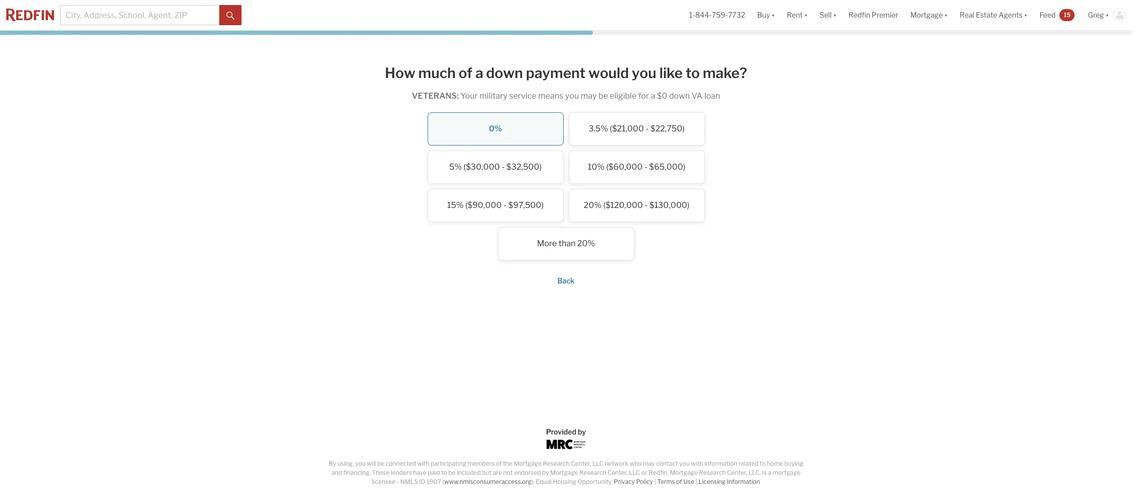 Task type: locate. For each thing, give the bounding box(es) containing it.
but
[[482, 470, 492, 477]]

how
[[385, 65, 416, 82]]

2 horizontal spatial be
[[599, 91, 608, 101]]

0 horizontal spatial may
[[581, 91, 597, 101]]

a left $0 on the top
[[651, 91, 656, 101]]

5%
[[449, 162, 462, 172]]

center, up information
[[727, 470, 748, 477]]

mortgage ▾ button
[[905, 0, 954, 30]]

▾ for rent ▾
[[805, 11, 808, 19]]

2 vertical spatial be
[[449, 470, 456, 477]]

1 horizontal spatial a
[[651, 91, 656, 101]]

- left $65,000)
[[645, 162, 648, 172]]

|
[[655, 479, 656, 486], [696, 479, 698, 486]]

0 vertical spatial may
[[581, 91, 597, 101]]

▾ right agents
[[1025, 11, 1028, 19]]

to make?
[[686, 65, 747, 82]]

2 vertical spatial a
[[768, 470, 772, 477]]

mortgage research center image
[[547, 440, 586, 450]]

15%
[[447, 201, 464, 210]]

to
[[760, 461, 766, 468], [441, 470, 447, 477]]

1 horizontal spatial by
[[578, 428, 586, 437]]

mortgage ▾
[[911, 11, 948, 19]]

▾ inside buy ▾ dropdown button
[[772, 11, 775, 19]]

mortgage left real
[[911, 11, 943, 19]]

▾ right buy
[[772, 11, 775, 19]]

contact
[[657, 461, 678, 468]]

policy
[[637, 479, 653, 486]]

may down would
[[581, 91, 597, 101]]

llc up privacy policy link
[[629, 470, 640, 477]]

who
[[630, 461, 642, 468]]

llc up opportunity.
[[593, 461, 604, 468]]

veterans: your military service means you may be eligible for a $0 down va loan
[[412, 91, 721, 101]]

- right ($21,000
[[646, 124, 649, 133]]

0 horizontal spatial a
[[476, 65, 483, 82]]

is
[[763, 470, 767, 477]]

research up opportunity.
[[580, 470, 606, 477]]

with up use
[[691, 461, 703, 468]]

eligible
[[610, 91, 637, 101]]

| right use
[[696, 479, 698, 486]]

1 horizontal spatial research
[[580, 470, 606, 477]]

1 horizontal spatial of
[[496, 461, 502, 468]]

0 vertical spatial down
[[486, 65, 523, 82]]

1 horizontal spatial center,
[[608, 470, 628, 477]]

how much of a down payment would you like to make? option group
[[364, 112, 768, 266]]

be down participating
[[449, 470, 456, 477]]

www.nmlsconsumeraccess.org ). equal housing opportunity. privacy policy | terms of use | licensing information
[[444, 479, 760, 486]]

of up your
[[459, 65, 473, 82]]

down
[[486, 65, 523, 82], [669, 91, 690, 101]]

center, up opportunity.
[[571, 461, 591, 468]]

1 vertical spatial by
[[542, 470, 549, 477]]

- left $32,500)
[[502, 162, 505, 172]]

provided
[[546, 428, 577, 437]]

- down lenders
[[397, 479, 399, 486]]

feed
[[1040, 11, 1056, 19]]

0 horizontal spatial with
[[417, 461, 430, 468]]

15% ($90,000 - $97,500)
[[447, 201, 544, 210]]

0 vertical spatial to
[[760, 461, 766, 468]]

▾ for sell ▾
[[834, 11, 837, 19]]

).
[[532, 479, 535, 486]]

a right is
[[768, 470, 772, 477]]

1 horizontal spatial |
[[696, 479, 698, 486]]

5% ($30,000 - $32,500)
[[449, 162, 542, 172]]

using,
[[338, 461, 354, 468]]

1 horizontal spatial with
[[691, 461, 703, 468]]

of for will
[[496, 461, 502, 468]]

network
[[605, 461, 629, 468]]

1 horizontal spatial be
[[449, 470, 456, 477]]

0 horizontal spatial to
[[441, 470, 447, 477]]

down right $0 on the top
[[669, 91, 690, 101]]

home
[[767, 461, 783, 468]]

be up "these" at left
[[377, 461, 385, 468]]

agents
[[999, 11, 1023, 19]]

1 vertical spatial llc
[[629, 470, 640, 477]]

by up equal
[[542, 470, 549, 477]]

20% left ($120,000
[[584, 201, 602, 210]]

2 horizontal spatial center,
[[727, 470, 748, 477]]

▾ inside mortgage ▾ dropdown button
[[945, 11, 948, 19]]

- for ($90,000
[[504, 201, 507, 210]]

and
[[332, 470, 342, 477]]

1 horizontal spatial llc
[[629, 470, 640, 477]]

0 vertical spatial 20%
[[584, 201, 602, 210]]

1 horizontal spatial down
[[669, 91, 690, 101]]

- left $97,500)
[[504, 201, 507, 210]]

▾ inside sell ▾ dropdown button
[[834, 11, 837, 19]]

sell ▾
[[820, 11, 837, 19]]

▾ right rent
[[805, 11, 808, 19]]

$0
[[657, 91, 668, 101]]

you up for
[[632, 65, 657, 82]]

of left the
[[496, 461, 502, 468]]

with
[[417, 461, 430, 468], [691, 461, 703, 468]]

not
[[503, 470, 513, 477]]

2 horizontal spatial research
[[699, 470, 726, 477]]

www.nmlsconsumeraccess.org link
[[444, 479, 532, 486]]

6 ▾ from the left
[[1106, 11, 1109, 19]]

1 vertical spatial be
[[377, 461, 385, 468]]

research
[[543, 461, 570, 468], [580, 470, 606, 477], [699, 470, 726, 477]]

equal
[[536, 479, 552, 486]]

center,
[[571, 461, 591, 468], [608, 470, 628, 477], [727, 470, 748, 477]]

may inside the by using, you will be connected with participating members of the mortgage research center, llc network who may contact you with information related to home buying and financing. these lenders have paid to be included but are not endorsed by mortgage research center, llc or redfin. mortgage research center, llc. is a mortgage licensee - nmls id 1907 (
[[643, 461, 655, 468]]

1 vertical spatial down
[[669, 91, 690, 101]]

2 ▾ from the left
[[805, 11, 808, 19]]

7732
[[728, 11, 746, 19]]

terms of use link
[[658, 479, 695, 486]]

llc
[[593, 461, 604, 468], [629, 470, 640, 477]]

5 ▾ from the left
[[1025, 11, 1028, 19]]

down up military
[[486, 65, 523, 82]]

of left use
[[677, 479, 682, 486]]

by up mortgage research center image
[[578, 428, 586, 437]]

be left eligible
[[599, 91, 608, 101]]

mortgage
[[773, 470, 801, 477]]

much
[[419, 65, 456, 82]]

for
[[639, 91, 649, 101]]

more than 20%
[[537, 239, 595, 249]]

center, down network
[[608, 470, 628, 477]]

1 horizontal spatial may
[[643, 461, 655, 468]]

privacy policy link
[[614, 479, 653, 486]]

buy ▾ button
[[752, 0, 781, 30]]

of for housing
[[677, 479, 682, 486]]

with up have
[[417, 461, 430, 468]]

you right contact
[[680, 461, 690, 468]]

0 vertical spatial of
[[459, 65, 473, 82]]

| down redfin. at the right bottom of the page
[[655, 479, 656, 486]]

0 horizontal spatial down
[[486, 65, 523, 82]]

mortgage
[[911, 11, 943, 19], [514, 461, 542, 468], [551, 470, 578, 477], [670, 470, 698, 477]]

- inside the by using, you will be connected with participating members of the mortgage research center, llc network who may contact you with information related to home buying and financing. these lenders have paid to be included but are not endorsed by mortgage research center, llc or redfin. mortgage research center, llc. is a mortgage licensee - nmls id 1907 (
[[397, 479, 399, 486]]

buy ▾ button
[[758, 0, 775, 30]]

to up is
[[760, 461, 766, 468]]

research up housing
[[543, 461, 570, 468]]

- for ($21,000
[[646, 124, 649, 133]]

1 vertical spatial of
[[496, 461, 502, 468]]

licensing
[[699, 479, 726, 486]]

lenders
[[391, 470, 412, 477]]

- right ($120,000
[[645, 201, 648, 210]]

id
[[419, 479, 425, 486]]

may
[[581, 91, 597, 101], [643, 461, 655, 468]]

▾ right "sell"
[[834, 11, 837, 19]]

▾ right greg in the right of the page
[[1106, 11, 1109, 19]]

of inside the by using, you will be connected with participating members of the mortgage research center, llc network who may contact you with information related to home buying and financing. these lenders have paid to be included but are not endorsed by mortgage research center, llc or redfin. mortgage research center, llc. is a mortgage licensee - nmls id 1907 (
[[496, 461, 502, 468]]

a
[[476, 65, 483, 82], [651, 91, 656, 101], [768, 470, 772, 477]]

how much of a down payment would you like to make?
[[385, 65, 747, 82]]

0 horizontal spatial |
[[655, 479, 656, 486]]

payment
[[526, 65, 586, 82]]

may up or
[[643, 461, 655, 468]]

- for ($120,000
[[645, 201, 648, 210]]

3 ▾ from the left
[[834, 11, 837, 19]]

0 horizontal spatial by
[[542, 470, 549, 477]]

2 horizontal spatial of
[[677, 479, 682, 486]]

you
[[632, 65, 657, 82], [565, 91, 579, 101], [355, 461, 366, 468], [680, 461, 690, 468]]

the
[[503, 461, 513, 468]]

a up your
[[476, 65, 483, 82]]

to up (
[[441, 470, 447, 477]]

2 horizontal spatial a
[[768, 470, 772, 477]]

1 ▾ from the left
[[772, 11, 775, 19]]

4 ▾ from the left
[[945, 11, 948, 19]]

sell ▾ button
[[820, 0, 837, 30]]

by
[[578, 428, 586, 437], [542, 470, 549, 477]]

these
[[372, 470, 390, 477]]

1 vertical spatial may
[[643, 461, 655, 468]]

20% right than
[[578, 239, 595, 249]]

▾ inside rent ▾ dropdown button
[[805, 11, 808, 19]]

redfin.
[[649, 470, 669, 477]]

0 horizontal spatial llc
[[593, 461, 604, 468]]

2 vertical spatial of
[[677, 479, 682, 486]]

terms
[[658, 479, 675, 486]]

will
[[367, 461, 376, 468]]

research up licensing
[[699, 470, 726, 477]]

20%
[[584, 201, 602, 210], [578, 239, 595, 249]]

0 horizontal spatial be
[[377, 461, 385, 468]]

a inside the by using, you will be connected with participating members of the mortgage research center, llc network who may contact you with information related to home buying and financing. these lenders have paid to be included but are not endorsed by mortgage research center, llc or redfin. mortgage research center, llc. is a mortgage licensee - nmls id 1907 (
[[768, 470, 772, 477]]

($21,000
[[610, 124, 644, 133]]

real estate agents ▾ button
[[954, 0, 1034, 30]]

2 with from the left
[[691, 461, 703, 468]]

▾ left real
[[945, 11, 948, 19]]

be
[[599, 91, 608, 101], [377, 461, 385, 468], [449, 470, 456, 477]]



Task type: describe. For each thing, give the bounding box(es) containing it.
$65,000)
[[650, 162, 686, 172]]

0%
[[489, 124, 502, 133]]

0 horizontal spatial research
[[543, 461, 570, 468]]

redfin
[[849, 11, 871, 19]]

- for ($60,000
[[645, 162, 648, 172]]

City, Address, School, Agent, ZIP search field
[[60, 5, 219, 25]]

1 vertical spatial to
[[441, 470, 447, 477]]

connected
[[386, 461, 416, 468]]

licensing information link
[[699, 479, 760, 486]]

buy ▾
[[758, 11, 775, 19]]

rent
[[787, 11, 803, 19]]

rent ▾
[[787, 11, 808, 19]]

$130,000)
[[650, 201, 690, 210]]

mortgage ▾ button
[[911, 0, 948, 30]]

buying
[[785, 461, 804, 468]]

mortgage inside dropdown button
[[911, 11, 943, 19]]

10%
[[588, 162, 605, 172]]

premier
[[872, 11, 899, 19]]

0 vertical spatial llc
[[593, 461, 604, 468]]

1-844-759-7732 link
[[690, 11, 746, 19]]

related
[[739, 461, 759, 468]]

real estate agents ▾
[[960, 11, 1028, 19]]

$97,500)
[[509, 201, 544, 210]]

1-
[[690, 11, 696, 19]]

back button
[[558, 277, 575, 285]]

rent ▾ button
[[787, 0, 808, 30]]

www.nmlsconsumeraccess.org
[[444, 479, 532, 486]]

you right means
[[565, 91, 579, 101]]

($120,000
[[604, 201, 643, 210]]

▾ inside the real estate agents ▾ link
[[1025, 11, 1028, 19]]

1 | from the left
[[655, 479, 656, 486]]

paid
[[428, 470, 440, 477]]

housing
[[553, 479, 577, 486]]

estate
[[976, 11, 998, 19]]

1 vertical spatial a
[[651, 91, 656, 101]]

would
[[589, 65, 629, 82]]

buy
[[758, 11, 770, 19]]

like
[[660, 65, 683, 82]]

1-844-759-7732
[[690, 11, 746, 19]]

information
[[727, 479, 760, 486]]

$32,500)
[[507, 162, 542, 172]]

3.5% ($21,000 - $22,750)
[[589, 124, 685, 133]]

back
[[558, 277, 575, 285]]

mortgage up endorsed
[[514, 461, 542, 468]]

greg ▾
[[1088, 11, 1109, 19]]

greg
[[1088, 11, 1105, 19]]

redfin premier button
[[843, 0, 905, 30]]

1907
[[427, 479, 441, 486]]

by using, you will be connected with participating members of the mortgage research center, llc network who may contact you with information related to home buying and financing. these lenders have paid to be included but are not endorsed by mortgage research center, llc or redfin. mortgage research center, llc. is a mortgage licensee - nmls id 1907 (
[[329, 461, 804, 486]]

0 horizontal spatial center,
[[571, 461, 591, 468]]

included
[[457, 470, 481, 477]]

0 vertical spatial by
[[578, 428, 586, 437]]

real
[[960, 11, 975, 19]]

- for ($30,000
[[502, 162, 505, 172]]

20% ($120,000 - $130,000)
[[584, 201, 690, 210]]

▾ for greg ▾
[[1106, 11, 1109, 19]]

privacy
[[614, 479, 635, 486]]

759-
[[712, 11, 728, 19]]

opportunity.
[[578, 479, 613, 486]]

by inside the by using, you will be connected with participating members of the mortgage research center, llc network who may contact you with information related to home buying and financing. these lenders have paid to be included but are not endorsed by mortgage research center, llc or redfin. mortgage research center, llc. is a mortgage licensee - nmls id 1907 (
[[542, 470, 549, 477]]

va loan
[[692, 91, 721, 101]]

more
[[537, 239, 557, 249]]

means
[[538, 91, 564, 101]]

3.5%
[[589, 124, 608, 133]]

2 | from the left
[[696, 479, 698, 486]]

844-
[[696, 11, 712, 19]]

are
[[493, 470, 502, 477]]

▾ for mortgage ▾
[[945, 11, 948, 19]]

submit search image
[[227, 11, 235, 20]]

sell ▾ button
[[814, 0, 843, 30]]

information
[[705, 461, 738, 468]]

▾ for buy ▾
[[772, 11, 775, 19]]

endorsed
[[514, 470, 541, 477]]

or
[[642, 470, 648, 477]]

1 vertical spatial 20%
[[578, 239, 595, 249]]

provided by
[[546, 428, 586, 437]]

by
[[329, 461, 336, 468]]

redfin premier
[[849, 11, 899, 19]]

1 with from the left
[[417, 461, 430, 468]]

than
[[559, 239, 576, 249]]

0 vertical spatial be
[[599, 91, 608, 101]]

use
[[684, 479, 695, 486]]

($90,000
[[466, 201, 502, 210]]

veterans:
[[412, 91, 459, 101]]

mortgage up housing
[[551, 470, 578, 477]]

you up financing.
[[355, 461, 366, 468]]

nmls
[[400, 479, 418, 486]]

llc.
[[749, 470, 761, 477]]

($60,000
[[607, 162, 643, 172]]

military
[[480, 91, 508, 101]]

1 horizontal spatial to
[[760, 461, 766, 468]]

mortgage up use
[[670, 470, 698, 477]]

0 vertical spatial a
[[476, 65, 483, 82]]

0 horizontal spatial of
[[459, 65, 473, 82]]

($30,000
[[464, 162, 500, 172]]



Task type: vqa. For each thing, say whether or not it's contained in the screenshot.
18
no



